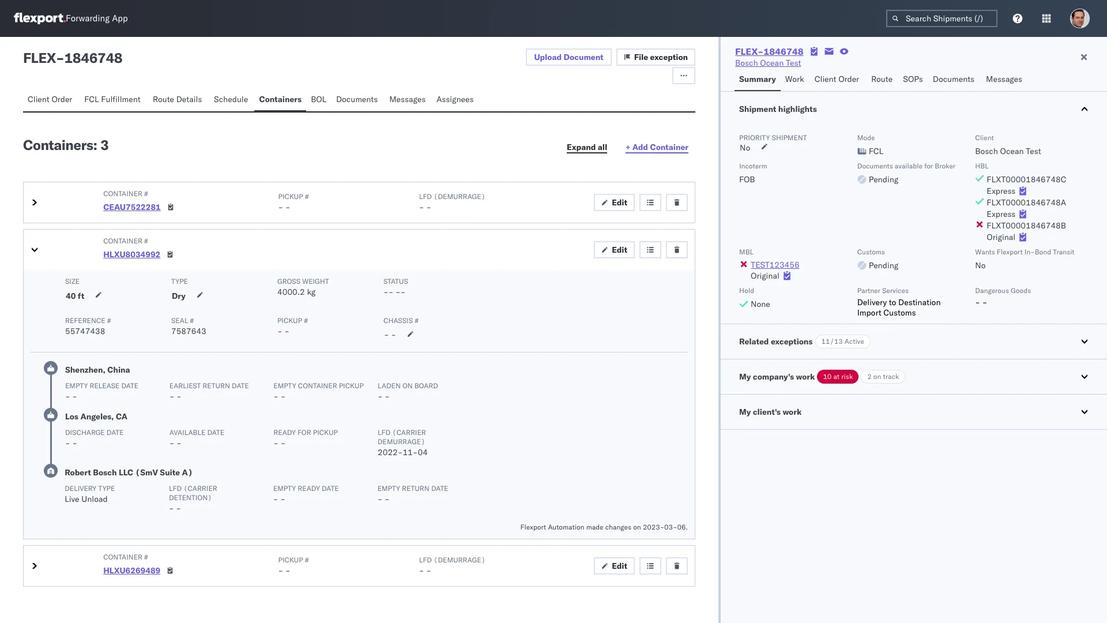 Task type: vqa. For each thing, say whether or not it's contained in the screenshot.


Task type: locate. For each thing, give the bounding box(es) containing it.
0 vertical spatial pickup
[[278, 192, 303, 201]]

my left client's
[[740, 407, 751, 417]]

my company's work
[[740, 372, 815, 382]]

container # up ceau7522281
[[103, 189, 148, 198]]

on right laden
[[403, 381, 413, 390]]

order down flex - 1846748
[[52, 94, 72, 104]]

1 horizontal spatial order
[[839, 74, 860, 84]]

0 horizontal spatial order
[[52, 94, 72, 104]]

dangerous
[[976, 286, 1009, 295]]

my left company's
[[740, 372, 751, 382]]

pickup
[[339, 381, 364, 390], [313, 428, 338, 437]]

0 vertical spatial return
[[203, 381, 230, 390]]

empty left container
[[274, 381, 296, 390]]

Search Shipments (/) text field
[[887, 10, 998, 27]]

priority
[[740, 133, 770, 142]]

1 vertical spatial bosch
[[976, 146, 999, 156]]

1 vertical spatial return
[[402, 484, 430, 493]]

ft
[[78, 291, 84, 301]]

delivery up live
[[65, 484, 97, 493]]

discharge
[[65, 428, 105, 437]]

container up ceau7522281
[[103, 189, 142, 198]]

0 vertical spatial fcl
[[84, 94, 99, 104]]

1 lfd (demurrage) - - from the top
[[419, 192, 486, 212]]

1 vertical spatial route
[[153, 94, 174, 104]]

edit button for hlxu6269489
[[594, 557, 635, 575]]

for right ready
[[298, 428, 311, 437]]

(smv
[[135, 467, 158, 478]]

(carrier inside the "lfd (carrier detention) - -"
[[184, 484, 217, 493]]

empty inside empty ready date - -
[[273, 484, 296, 493]]

2 horizontal spatial client
[[976, 133, 994, 142]]

on inside "laden on board - -"
[[403, 381, 413, 390]]

empty return date - -
[[378, 484, 449, 504]]

0 vertical spatial lfd (demurrage) - -
[[419, 192, 486, 212]]

1 vertical spatial edit button
[[594, 241, 635, 258]]

1 vertical spatial order
[[52, 94, 72, 104]]

original up wants
[[987, 232, 1016, 242]]

related
[[740, 336, 769, 347]]

1 horizontal spatial no
[[976, 260, 986, 271]]

1846748 down forwarding app
[[64, 49, 122, 66]]

2 express from the top
[[987, 209, 1016, 219]]

ocean inside 'client bosch ocean test incoterm fob'
[[1001, 146, 1024, 156]]

delivery down partner
[[858, 297, 887, 307]]

fulfillment
[[101, 94, 141, 104]]

summary
[[740, 74, 776, 84]]

ocean down flex-1846748
[[760, 58, 784, 68]]

0 horizontal spatial bosch
[[93, 467, 117, 478]]

11/13
[[822, 337, 843, 346]]

pending up "services"
[[869, 260, 899, 271]]

flex
[[23, 49, 56, 66]]

express up flxt00001846748a in the top right of the page
[[987, 186, 1016, 196]]

0 vertical spatial express
[[987, 186, 1016, 196]]

original down test123456
[[751, 271, 780, 281]]

documents down mode
[[858, 162, 893, 170]]

date inside the earliest return date - -
[[232, 381, 249, 390]]

03-
[[665, 523, 678, 531]]

my client's work
[[740, 407, 802, 417]]

2 vertical spatial on
[[634, 523, 641, 531]]

1 vertical spatial (carrier
[[184, 484, 217, 493]]

fcl
[[84, 94, 99, 104], [869, 146, 884, 156]]

test up work
[[786, 58, 801, 68]]

route left details
[[153, 94, 174, 104]]

2 vertical spatial pickup
[[278, 556, 303, 564]]

0 vertical spatial route
[[872, 74, 893, 84]]

pickup for ceau7522281
[[278, 192, 303, 201]]

1 vertical spatial express
[[987, 209, 1016, 219]]

flxt00001846748b
[[987, 220, 1067, 231]]

return for earliest return date - -
[[203, 381, 230, 390]]

0 horizontal spatial 1846748
[[64, 49, 122, 66]]

1 vertical spatial pickup # - -
[[277, 316, 308, 336]]

1 vertical spatial client order
[[28, 94, 72, 104]]

fcl for fcl fulfillment
[[84, 94, 99, 104]]

route
[[872, 74, 893, 84], [153, 94, 174, 104]]

date inside "empty return date - -"
[[431, 484, 449, 493]]

fcl left fulfillment
[[84, 94, 99, 104]]

2 pending from the top
[[869, 260, 899, 271]]

container right "add"
[[650, 142, 689, 152]]

suite
[[160, 467, 180, 478]]

messages
[[987, 74, 1023, 84], [390, 94, 426, 104]]

my inside button
[[740, 407, 751, 417]]

1 vertical spatial edit
[[612, 245, 628, 255]]

1 horizontal spatial client
[[815, 74, 837, 84]]

no
[[740, 142, 751, 153], [976, 260, 986, 271]]

# inside seal # 7587643
[[190, 316, 194, 325]]

flexport left the automation
[[521, 523, 546, 531]]

1 vertical spatial pickup
[[313, 428, 338, 437]]

1 vertical spatial pending
[[869, 260, 899, 271]]

(carrier up the demurrage)
[[392, 428, 426, 437]]

lfd
[[419, 192, 432, 201], [378, 428, 391, 437], [169, 484, 182, 493], [419, 556, 432, 564]]

0 horizontal spatial on
[[403, 381, 413, 390]]

1 horizontal spatial delivery
[[858, 297, 887, 307]]

container # up hlxu6269489 on the left bottom
[[103, 553, 148, 561]]

0 vertical spatial pickup
[[339, 381, 364, 390]]

(carrier inside lfd (carrier demurrage) 2022-11-04
[[392, 428, 426, 437]]

client order button right work
[[810, 69, 867, 91]]

documents button right bol
[[332, 89, 385, 111]]

client order button down flex
[[23, 89, 80, 111]]

1 edit button from the top
[[594, 194, 635, 211]]

ready
[[274, 428, 296, 437]]

order left the route button in the top right of the page
[[839, 74, 860, 84]]

laden
[[378, 381, 401, 390]]

delivery type live unload
[[65, 484, 115, 504]]

empty for empty container pickup - -
[[274, 381, 296, 390]]

client order down flex
[[28, 94, 72, 104]]

route left sops
[[872, 74, 893, 84]]

(carrier up detention)
[[184, 484, 217, 493]]

0 vertical spatial (carrier
[[392, 428, 426, 437]]

delivery
[[858, 297, 887, 307], [65, 484, 97, 493]]

pickup right container
[[339, 381, 364, 390]]

empty inside empty container pickup - -
[[274, 381, 296, 390]]

client bosch ocean test incoterm fob
[[740, 133, 1042, 185]]

2 my from the top
[[740, 407, 751, 417]]

documents
[[933, 74, 975, 84], [336, 94, 378, 104], [858, 162, 893, 170]]

0 horizontal spatial client
[[28, 94, 49, 104]]

2 edit from the top
[[612, 245, 628, 255]]

date inside "discharge date - -"
[[107, 428, 124, 437]]

board
[[415, 381, 438, 390]]

0 vertical spatial delivery
[[858, 297, 887, 307]]

1 vertical spatial (demurrage)
[[434, 556, 486, 564]]

on left 2023-
[[634, 523, 641, 531]]

bosch for robert bosch llc (smv suite a)
[[93, 467, 117, 478]]

empty
[[65, 381, 88, 390], [274, 381, 296, 390], [273, 484, 296, 493], [378, 484, 400, 493]]

1 horizontal spatial (carrier
[[392, 428, 426, 437]]

return inside the earliest return date - -
[[203, 381, 230, 390]]

0 horizontal spatial documents
[[336, 94, 378, 104]]

ocean up flxt00001846748c
[[1001, 146, 1024, 156]]

return
[[203, 381, 230, 390], [402, 484, 430, 493]]

express for flxt00001846748a
[[987, 209, 1016, 219]]

return right earliest
[[203, 381, 230, 390]]

1 vertical spatial lfd (demurrage) - -
[[419, 556, 486, 576]]

1 vertical spatial my
[[740, 407, 751, 417]]

empty down shenzhen,
[[65, 381, 88, 390]]

delivery inside partner services delivery to destination import customs
[[858, 297, 887, 307]]

2 container # from the top
[[103, 237, 148, 245]]

0 vertical spatial flexport
[[997, 247, 1023, 256]]

2 horizontal spatial documents
[[933, 74, 975, 84]]

2 horizontal spatial bosch
[[976, 146, 999, 156]]

fcl inside button
[[84, 94, 99, 104]]

empty down 2022-
[[378, 484, 400, 493]]

empty inside empty release date - -
[[65, 381, 88, 390]]

date inside empty ready date - -
[[322, 484, 339, 493]]

1 vertical spatial container #
[[103, 237, 148, 245]]

2 vertical spatial container #
[[103, 553, 148, 561]]

+ add container
[[626, 142, 689, 152]]

1 horizontal spatial return
[[402, 484, 430, 493]]

empty left ready
[[273, 484, 296, 493]]

0 horizontal spatial pickup
[[313, 428, 338, 437]]

0 vertical spatial no
[[740, 142, 751, 153]]

work right client's
[[783, 407, 802, 417]]

lfd (demurrage) - -
[[419, 192, 486, 212], [419, 556, 486, 576]]

date inside empty release date - -
[[121, 381, 138, 390]]

0 vertical spatial on
[[874, 372, 882, 381]]

0 vertical spatial messages
[[987, 74, 1023, 84]]

0 horizontal spatial route
[[153, 94, 174, 104]]

2 horizontal spatial on
[[874, 372, 882, 381]]

1 horizontal spatial test
[[1026, 146, 1042, 156]]

0 horizontal spatial return
[[203, 381, 230, 390]]

lfd inside the "lfd (carrier detention) - -"
[[169, 484, 182, 493]]

2 vertical spatial bosch
[[93, 467, 117, 478]]

1 edit from the top
[[612, 197, 628, 208]]

pickup # - -
[[278, 192, 309, 212], [277, 316, 308, 336], [278, 556, 309, 576]]

pickup inside empty container pickup - -
[[339, 381, 364, 390]]

0 vertical spatial pickup # - -
[[278, 192, 309, 212]]

0 horizontal spatial (carrier
[[184, 484, 217, 493]]

1 vertical spatial work
[[783, 407, 802, 417]]

bosch inside 'client bosch ocean test incoterm fob'
[[976, 146, 999, 156]]

type
[[98, 484, 115, 493]]

1 vertical spatial no
[[976, 260, 986, 271]]

pending down documents available for broker
[[869, 174, 899, 185]]

wants
[[976, 247, 995, 256]]

ready for pickup - -
[[274, 428, 338, 448]]

on for 2 on track
[[874, 372, 882, 381]]

return inside "empty return date - -"
[[402, 484, 430, 493]]

available date - -
[[169, 428, 224, 448]]

1 (demurrage) from the top
[[434, 192, 486, 201]]

fcl down mode
[[869, 146, 884, 156]]

1846748 up bosch ocean test
[[764, 46, 804, 57]]

express up flxt00001846748b
[[987, 209, 1016, 219]]

edit button
[[594, 194, 635, 211], [594, 241, 635, 258], [594, 557, 635, 575]]

10 at risk
[[823, 372, 853, 381]]

0 vertical spatial customs
[[858, 247, 885, 256]]

0 vertical spatial edit
[[612, 197, 628, 208]]

0 vertical spatial bosch
[[736, 58, 758, 68]]

2 lfd (demurrage) - - from the top
[[419, 556, 486, 576]]

pickup right ready
[[313, 428, 338, 437]]

laden on board - -
[[378, 381, 438, 402]]

bosch down flex-
[[736, 58, 758, 68]]

my
[[740, 372, 751, 382], [740, 407, 751, 417]]

customs down "services"
[[884, 307, 916, 318]]

no down priority
[[740, 142, 751, 153]]

order for leftmost 'client order' button
[[52, 94, 72, 104]]

1 horizontal spatial documents button
[[929, 69, 982, 91]]

0 vertical spatial edit button
[[594, 194, 635, 211]]

11/13 active
[[822, 337, 865, 346]]

release
[[90, 381, 120, 390]]

1 my from the top
[[740, 372, 751, 382]]

client right work button
[[815, 74, 837, 84]]

on right 2
[[874, 372, 882, 381]]

empty for empty release date - -
[[65, 381, 88, 390]]

3 edit from the top
[[612, 561, 628, 571]]

fcl fulfillment button
[[80, 89, 148, 111]]

test123456 button
[[751, 260, 800, 270]]

2 (demurrage) from the top
[[434, 556, 486, 564]]

client down flex
[[28, 94, 49, 104]]

1 horizontal spatial bosch
[[736, 58, 758, 68]]

container up hlxu8034992
[[103, 237, 142, 245]]

shipment
[[740, 104, 777, 114]]

gross
[[277, 277, 301, 286]]

container # for ceau7522281
[[103, 189, 148, 198]]

status -- --
[[384, 277, 408, 297]]

client for 'client order' button to the right
[[815, 74, 837, 84]]

bosch up type
[[93, 467, 117, 478]]

my for my client's work
[[740, 407, 751, 417]]

#
[[144, 189, 148, 198], [305, 192, 309, 201], [144, 237, 148, 245], [107, 316, 111, 325], [190, 316, 194, 325], [304, 316, 308, 325], [415, 316, 419, 325], [144, 553, 148, 561], [305, 556, 309, 564]]

flexport inside wants flexport in-bond transit no
[[997, 247, 1023, 256]]

1846748
[[764, 46, 804, 57], [64, 49, 122, 66]]

container #
[[103, 189, 148, 198], [103, 237, 148, 245], [103, 553, 148, 561]]

0 vertical spatial client order
[[815, 74, 860, 84]]

test up flxt00001846748c
[[1026, 146, 1042, 156]]

0 vertical spatial test
[[786, 58, 801, 68]]

for left "broker"
[[925, 162, 933, 170]]

empty inside "empty return date - -"
[[378, 484, 400, 493]]

container
[[650, 142, 689, 152], [103, 189, 142, 198], [103, 237, 142, 245], [103, 553, 142, 561]]

original
[[987, 232, 1016, 242], [751, 271, 780, 281]]

0 horizontal spatial for
[[298, 428, 311, 437]]

0 horizontal spatial ocean
[[760, 58, 784, 68]]

date for empty ready date - -
[[322, 484, 339, 493]]

1 vertical spatial customs
[[884, 307, 916, 318]]

1 container # from the top
[[103, 189, 148, 198]]

- -
[[384, 329, 396, 340]]

expand all button
[[560, 139, 615, 156]]

0 vertical spatial pending
[[869, 174, 899, 185]]

1 express from the top
[[987, 186, 1016, 196]]

bosch for client bosch ocean test incoterm fob
[[976, 146, 999, 156]]

chassis #
[[384, 316, 419, 325]]

customs inside partner services delivery to destination import customs
[[884, 307, 916, 318]]

risk
[[842, 372, 853, 381]]

upload document button
[[526, 48, 612, 66]]

3 container # from the top
[[103, 553, 148, 561]]

container # for hlxu6269489
[[103, 553, 148, 561]]

1 pending from the top
[[869, 174, 899, 185]]

work left 10
[[796, 372, 815, 382]]

client order right work button
[[815, 74, 860, 84]]

flexport left in-
[[997, 247, 1023, 256]]

messages button
[[982, 69, 1029, 91], [385, 89, 432, 111]]

forwarding
[[66, 13, 110, 24]]

return down 11-
[[402, 484, 430, 493]]

1 horizontal spatial ocean
[[1001, 146, 1024, 156]]

container up hlxu6269489 on the left bottom
[[103, 553, 142, 561]]

a)
[[182, 467, 193, 478]]

client up hbl
[[976, 133, 994, 142]]

3 edit button from the top
[[594, 557, 635, 575]]

date for empty release date - -
[[121, 381, 138, 390]]

0 horizontal spatial test
[[786, 58, 801, 68]]

pending
[[869, 174, 899, 185], [869, 260, 899, 271]]

bosch up hbl
[[976, 146, 999, 156]]

documents right bol button on the left top of page
[[336, 94, 378, 104]]

1 horizontal spatial original
[[987, 232, 1016, 242]]

2 vertical spatial client
[[976, 133, 994, 142]]

1 horizontal spatial route
[[872, 74, 893, 84]]

2 vertical spatial pickup # - -
[[278, 556, 309, 576]]

2 vertical spatial edit
[[612, 561, 628, 571]]

1 horizontal spatial client order button
[[810, 69, 867, 91]]

status
[[384, 277, 408, 286]]

-
[[56, 49, 64, 66], [278, 202, 283, 212], [285, 202, 290, 212], [419, 202, 424, 212], [426, 202, 431, 212], [384, 287, 389, 297], [389, 287, 394, 297], [396, 287, 401, 297], [401, 287, 406, 297], [976, 297, 981, 307], [983, 297, 988, 307], [277, 326, 282, 336], [285, 326, 290, 336], [384, 329, 389, 340], [391, 329, 396, 340], [65, 391, 70, 402], [72, 391, 77, 402], [169, 391, 174, 402], [177, 391, 182, 402], [274, 391, 279, 402], [281, 391, 286, 402], [378, 391, 383, 402], [385, 391, 390, 402], [65, 438, 70, 448], [72, 438, 77, 448], [169, 438, 174, 448], [177, 438, 182, 448], [274, 438, 279, 448], [281, 438, 286, 448], [273, 494, 278, 504], [280, 494, 285, 504], [378, 494, 383, 504], [385, 494, 390, 504], [169, 503, 174, 513], [176, 503, 181, 513], [278, 565, 283, 576], [285, 565, 290, 576], [419, 565, 424, 576], [426, 565, 431, 576]]

10
[[823, 372, 832, 381]]

documents button right sops
[[929, 69, 982, 91]]

1 vertical spatial on
[[403, 381, 413, 390]]

highlights
[[779, 104, 817, 114]]

04
[[418, 447, 428, 457]]

no down wants
[[976, 260, 986, 271]]

kg
[[307, 287, 316, 297]]

0 horizontal spatial original
[[751, 271, 780, 281]]

container # up hlxu8034992
[[103, 237, 148, 245]]

customs up partner
[[858, 247, 885, 256]]

route for route
[[872, 74, 893, 84]]

0 horizontal spatial messages
[[390, 94, 426, 104]]

1 vertical spatial for
[[298, 428, 311, 437]]

return for empty return date - -
[[402, 484, 430, 493]]

pickup
[[278, 192, 303, 201], [277, 316, 302, 325], [278, 556, 303, 564]]

1 horizontal spatial pickup
[[339, 381, 364, 390]]

mode
[[858, 133, 875, 142]]

0 vertical spatial for
[[925, 162, 933, 170]]

1 vertical spatial flexport
[[521, 523, 546, 531]]

services
[[883, 286, 909, 295]]

0 vertical spatial container #
[[103, 189, 148, 198]]

empty for empty return date - -
[[378, 484, 400, 493]]

documents right sops button
[[933, 74, 975, 84]]

1 horizontal spatial fcl
[[869, 146, 884, 156]]

llc
[[119, 467, 133, 478]]

work inside the my client's work button
[[783, 407, 802, 417]]

track
[[883, 372, 899, 381]]

1 horizontal spatial flexport
[[997, 247, 1023, 256]]

for inside ready for pickup - -
[[298, 428, 311, 437]]

work for my company's work
[[796, 372, 815, 382]]

1 vertical spatial fcl
[[869, 146, 884, 156]]

lfd (demurrage) - - for ceau7522281
[[419, 192, 486, 212]]

containers button
[[255, 89, 306, 111]]

0 horizontal spatial client order
[[28, 94, 72, 104]]

pickup inside ready for pickup - -
[[313, 428, 338, 437]]



Task type: describe. For each thing, give the bounding box(es) containing it.
pending for documents available for broker
[[869, 174, 899, 185]]

reference # 55747438
[[65, 316, 111, 336]]

+ add container button
[[619, 139, 696, 156]]

dangerous goods - -
[[976, 286, 1032, 307]]

fcl for fcl
[[869, 146, 884, 156]]

sops button
[[899, 69, 929, 91]]

1 horizontal spatial for
[[925, 162, 933, 170]]

earliest
[[169, 381, 201, 390]]

lfd inside lfd (carrier demurrage) 2022-11-04
[[378, 428, 391, 437]]

document
[[564, 52, 604, 62]]

hold
[[740, 286, 755, 295]]

pending for customs
[[869, 260, 899, 271]]

1 vertical spatial documents
[[336, 94, 378, 104]]

assignees button
[[432, 89, 481, 111]]

transit
[[1054, 247, 1075, 256]]

1 horizontal spatial documents
[[858, 162, 893, 170]]

7587643
[[171, 326, 206, 336]]

route details
[[153, 94, 202, 104]]

robert
[[65, 467, 91, 478]]

available
[[895, 162, 923, 170]]

work button
[[781, 69, 810, 91]]

client inside 'client bosch ocean test incoterm fob'
[[976, 133, 994, 142]]

changes
[[606, 523, 632, 531]]

partner services delivery to destination import customs
[[858, 286, 941, 318]]

documents available for broker
[[858, 162, 956, 170]]

expand
[[567, 142, 596, 152]]

in-
[[1025, 247, 1035, 256]]

0 vertical spatial original
[[987, 232, 1016, 242]]

ca
[[116, 411, 127, 422]]

1 vertical spatial original
[[751, 271, 780, 281]]

shipment highlights button
[[721, 92, 1108, 126]]

0 horizontal spatial client order button
[[23, 89, 80, 111]]

lfd (carrier demurrage) 2022-11-04
[[378, 428, 428, 457]]

test inside 'client bosch ocean test incoterm fob'
[[1026, 146, 1042, 156]]

containers
[[259, 94, 302, 104]]

angeles,
[[80, 411, 114, 422]]

summary button
[[735, 69, 781, 91]]

ceau7522281 button
[[103, 202, 161, 212]]

bosch ocean test
[[736, 58, 801, 68]]

forwarding app
[[66, 13, 128, 24]]

route details button
[[148, 89, 209, 111]]

live
[[65, 494, 79, 504]]

route button
[[867, 69, 899, 91]]

client's
[[753, 407, 781, 417]]

express for flxt00001846748c
[[987, 186, 1016, 196]]

40 ft
[[66, 291, 84, 301]]

my client's work button
[[721, 395, 1108, 429]]

ready
[[298, 484, 320, 493]]

container for ceau7522281
[[103, 189, 142, 198]]

+
[[626, 142, 631, 152]]

55747438
[[65, 326, 105, 336]]

0 horizontal spatial messages button
[[385, 89, 432, 111]]

date for earliest return date - -
[[232, 381, 249, 390]]

0 horizontal spatial documents button
[[332, 89, 385, 111]]

earliest return date - -
[[169, 381, 249, 402]]

edit for ceau7522281
[[612, 197, 628, 208]]

all
[[598, 142, 608, 152]]

hbl
[[976, 162, 989, 170]]

flxt00001846748c
[[987, 174, 1067, 185]]

edit for hlxu6269489
[[612, 561, 628, 571]]

edit button for ceau7522281
[[594, 194, 635, 211]]

2022-
[[378, 447, 403, 457]]

2 edit button from the top
[[594, 241, 635, 258]]

destination
[[899, 297, 941, 307]]

order for 'client order' button to the right
[[839, 74, 860, 84]]

bol button
[[306, 89, 332, 111]]

container # for hlxu8034992
[[103, 237, 148, 245]]

pickup # - - for ceau7522281
[[278, 192, 309, 212]]

1 horizontal spatial 1846748
[[764, 46, 804, 57]]

0 horizontal spatial no
[[740, 142, 751, 153]]

11-
[[403, 447, 418, 457]]

shipment highlights
[[740, 104, 817, 114]]

pickup # - - for hlxu6269489
[[278, 556, 309, 576]]

file exception
[[634, 52, 688, 62]]

empty release date - -
[[65, 381, 138, 402]]

schedule button
[[209, 89, 255, 111]]

reference
[[65, 316, 105, 325]]

2023-
[[643, 523, 665, 531]]

work for my client's work
[[783, 407, 802, 417]]

to
[[889, 297, 897, 307]]

empty container pickup - -
[[274, 381, 364, 402]]

related exceptions
[[740, 336, 813, 347]]

client for leftmost 'client order' button
[[28, 94, 49, 104]]

0 vertical spatial documents
[[933, 74, 975, 84]]

no inside wants flexport in-bond transit no
[[976, 260, 986, 271]]

gross weight 4000.2 kg
[[277, 277, 329, 297]]

dry
[[172, 291, 186, 301]]

lfd (demurrage) - - for hlxu6269489
[[419, 556, 486, 576]]

delivery inside delivery type live unload
[[65, 484, 97, 493]]

1 horizontal spatial on
[[634, 523, 641, 531]]

(carrier for -
[[184, 484, 217, 493]]

detention)
[[169, 493, 212, 502]]

discharge date - -
[[65, 428, 124, 448]]

shenzhen,
[[65, 365, 105, 375]]

flxt00001846748a
[[987, 197, 1067, 208]]

exceptions
[[771, 336, 813, 347]]

container for hlxu6269489
[[103, 553, 142, 561]]

empty for empty ready date - -
[[273, 484, 296, 493]]

1 horizontal spatial messages button
[[982, 69, 1029, 91]]

china
[[107, 365, 130, 375]]

bol
[[311, 94, 327, 104]]

hlxu8034992
[[103, 249, 161, 260]]

wants flexport in-bond transit no
[[976, 247, 1075, 271]]

(demurrage) for ceau7522281
[[434, 192, 486, 201]]

pickup for hlxu6269489
[[278, 556, 303, 564]]

(demurrage) for hlxu6269489
[[434, 556, 486, 564]]

1 horizontal spatial client order
[[815, 74, 860, 84]]

(carrier for 11-
[[392, 428, 426, 437]]

0 horizontal spatial flexport
[[521, 523, 546, 531]]

my for my company's work
[[740, 372, 751, 382]]

on for laden on board - -
[[403, 381, 413, 390]]

1 vertical spatial pickup
[[277, 316, 302, 325]]

assignees
[[437, 94, 474, 104]]

container for hlxu8034992
[[103, 237, 142, 245]]

date inside available date - -
[[207, 428, 224, 437]]

0 vertical spatial ocean
[[760, 58, 784, 68]]

los angeles, ca
[[65, 411, 127, 422]]

pickup for - -
[[339, 381, 364, 390]]

# inside the reference # 55747438
[[107, 316, 111, 325]]

company's
[[753, 372, 794, 382]]

shenzhen, china
[[65, 365, 130, 375]]

lfd (carrier detention) - -
[[169, 484, 217, 513]]

exception
[[650, 52, 688, 62]]

pickup for 2022-11-04
[[313, 428, 338, 437]]

route for route details
[[153, 94, 174, 104]]

flexport. image
[[14, 13, 66, 24]]

containers:
[[23, 136, 97, 153]]

seal # 7587643
[[171, 316, 206, 336]]

forwarding app link
[[14, 13, 128, 24]]

1 horizontal spatial messages
[[987, 74, 1023, 84]]

container inside button
[[650, 142, 689, 152]]

none
[[751, 299, 771, 309]]

test123456
[[751, 260, 800, 270]]

incoterm
[[740, 162, 767, 170]]

ceau7522281
[[103, 202, 161, 212]]

hlxu6269489 button
[[103, 565, 161, 576]]

date for empty return date - -
[[431, 484, 449, 493]]

test inside the bosch ocean test link
[[786, 58, 801, 68]]



